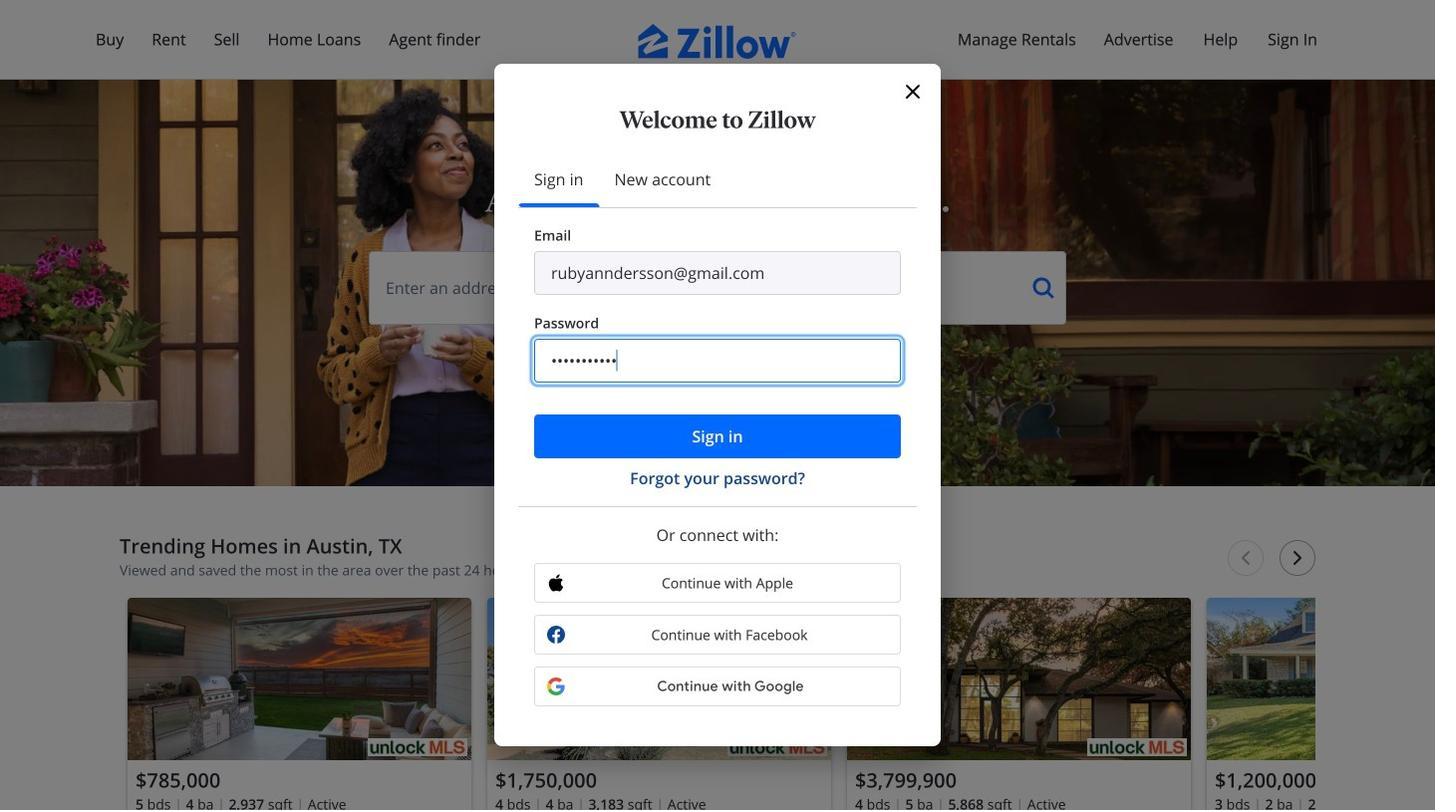 Task type: describe. For each thing, give the bounding box(es) containing it.
home recommendations carousel element
[[120, 534, 1435, 810]]

3 group from the left
[[847, 598, 1191, 810]]

8512 silverthorne st, austin, tx 78744 image
[[128, 598, 471, 760]]

authentication tabs tab list
[[518, 151, 917, 208]]

2009 apricot glen dr, austin, tx 78746 image
[[1207, 598, 1435, 760]]

sign in actions group
[[534, 415, 901, 490]]

2 group from the left
[[487, 598, 831, 810]]

zillow logo image
[[638, 24, 797, 59]]

Enter password password field
[[534, 339, 901, 383]]

main navigation
[[0, 0, 1435, 329]]

2900 willowbridge cir, austin, tx 78703 element
[[847, 598, 1191, 810]]

listing provided by unlock mls image for 2900 willowbridge cir, austin, tx 78703 image
[[1087, 738, 1187, 756]]



Task type: locate. For each thing, give the bounding box(es) containing it.
1 listing provided by unlock mls image from the left
[[368, 738, 467, 756]]

2 listing provided by unlock mls image from the left
[[727, 738, 827, 756]]

listing provided by unlock mls image
[[368, 738, 467, 756], [727, 738, 827, 756], [1087, 738, 1187, 756]]

5012 valburn ct, austin, tx 78731 image
[[487, 598, 831, 760]]

listing provided by unlock mls image inside 8512 silverthorne st, austin, tx 78744 "element"
[[368, 738, 467, 756]]

listing provided by unlock mls image for the 8512 silverthorne st, austin, tx 78744 'image' at bottom left
[[368, 738, 467, 756]]

1 horizontal spatial listing provided by unlock mls image
[[727, 738, 827, 756]]

1 group from the left
[[128, 598, 471, 810]]

8512 silverthorne st, austin, tx 78744 element
[[128, 598, 471, 810]]

4 group from the left
[[1207, 598, 1435, 810]]

None submit
[[534, 415, 901, 458]]

group
[[128, 598, 471, 810], [487, 598, 831, 810], [847, 598, 1191, 810], [1207, 598, 1435, 810]]

dialog
[[494, 64, 941, 746]]

listing provided by unlock mls image for the 5012 valburn ct, austin, tx 78731 image
[[727, 738, 827, 756]]

2009 apricot glen dr, austin, tx 78746 element
[[1207, 598, 1435, 810]]

0 horizontal spatial listing provided by unlock mls image
[[368, 738, 467, 756]]

listing provided by unlock mls image inside 5012 valburn ct, austin, tx 78731 element
[[727, 738, 827, 756]]

listing provided by unlock mls image inside 2900 willowbridge cir, austin, tx 78703 element
[[1087, 738, 1187, 756]]

Enter email email field
[[534, 251, 901, 295]]

2900 willowbridge cir, austin, tx 78703 image
[[847, 598, 1191, 760]]

list
[[120, 590, 1435, 810]]

5012 valburn ct, austin, tx 78731 element
[[487, 598, 831, 810]]

3 listing provided by unlock mls image from the left
[[1087, 738, 1187, 756]]

2 horizontal spatial listing provided by unlock mls image
[[1087, 738, 1187, 756]]



